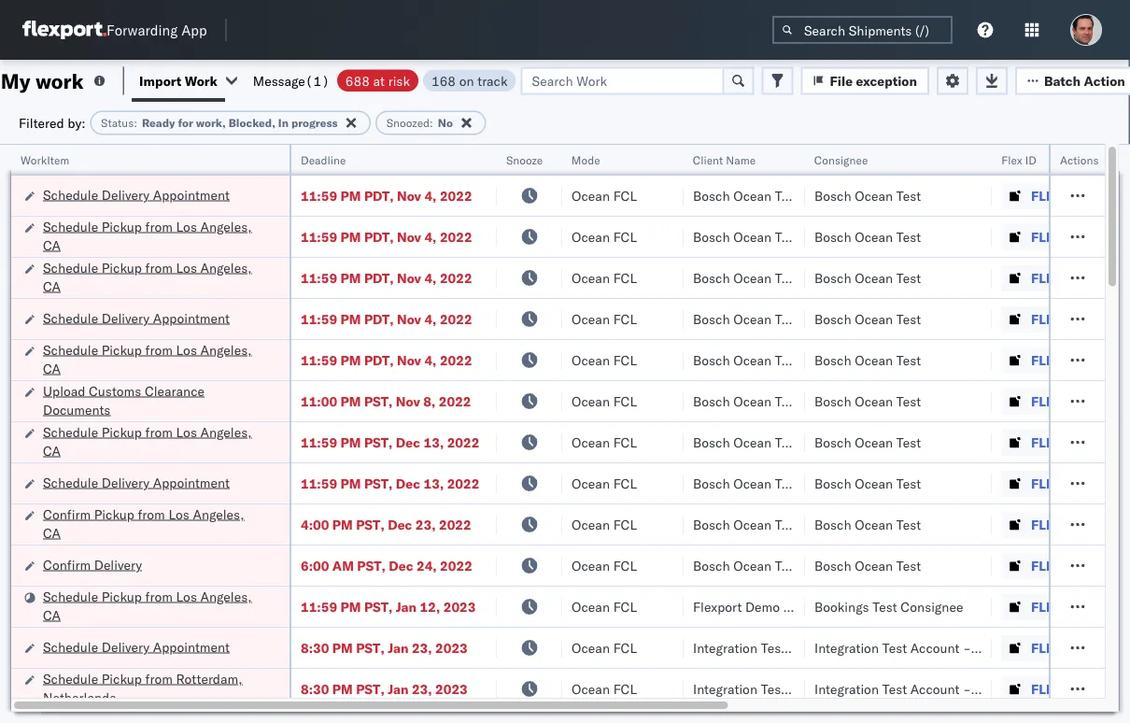 Task type: describe. For each thing, give the bounding box(es) containing it.
message (1)
[[253, 72, 330, 89]]

6 11:59 from the top
[[301, 434, 337, 450]]

dec for schedule pickup from los angeles, ca
[[396, 434, 420, 450]]

consignee inside button
[[815, 153, 868, 167]]

snoozed
[[386, 116, 430, 130]]

track
[[478, 72, 508, 89]]

12 ocean fcl from the top
[[572, 639, 637, 656]]

filtered
[[19, 114, 64, 131]]

5 schedule pickup from los angeles, ca button from the top
[[43, 587, 265, 626]]

1889466 for schedule pickup from los angeles, ca
[[1072, 434, 1128, 450]]

2 schedule pickup from los angeles, ca button from the top
[[43, 258, 265, 298]]

dec for confirm pickup from los angeles, ca
[[388, 516, 412, 532]]

jan for los
[[396, 598, 417, 615]]

5 fcl from the top
[[613, 352, 637, 368]]

confirm for confirm delivery
[[43, 556, 91, 573]]

3 schedule pickup from los angeles, ca button from the top
[[43, 341, 265, 380]]

demo
[[745, 598, 780, 615]]

pm for fourth schedule pickup from los angeles, ca button from the top
[[341, 434, 361, 450]]

id
[[1025, 153, 1037, 167]]

2 11:59 pm pdt, nov 4, 2022 from the top
[[301, 228, 472, 245]]

- for schedule delivery appointment
[[963, 639, 971, 656]]

snoozed : no
[[386, 116, 453, 130]]

1 vertical spatial 2023
[[435, 639, 468, 656]]

confirm delivery link
[[43, 555, 142, 574]]

resize handle column header for workitem
[[267, 145, 290, 723]]

13, for schedule delivery appointment
[[424, 475, 444, 491]]

4 1889466 from the top
[[1072, 557, 1128, 574]]

: for status
[[134, 116, 137, 130]]

12 fcl from the top
[[613, 639, 637, 656]]

12,
[[420, 598, 440, 615]]

mode
[[572, 153, 600, 167]]

angeles, inside confirm pickup from los angeles, ca
[[193, 506, 244, 522]]

ca for 2nd schedule pickup from los angeles, ca button from the top of the page
[[43, 278, 61, 294]]

5 flex- from the top
[[1031, 352, 1072, 368]]

4 schedule from the top
[[43, 310, 98, 326]]

11 ocean fcl from the top
[[572, 598, 637, 615]]

1 schedule pickup from los angeles, ca button from the top
[[43, 217, 265, 256]]

import work button
[[139, 72, 217, 89]]

8:30 pm pst, jan 23, 2023 for schedule delivery appointment
[[301, 639, 468, 656]]

schedule inside schedule pickup from rotterdam, netherlands
[[43, 670, 98, 687]]

nov for 11:59 pm pdt, nov 4, 2022's schedule delivery appointment button
[[397, 311, 421, 327]]

3 resize handle column header from the left
[[540, 145, 562, 723]]

account for schedule pickup from rotterdam, netherlands
[[911, 681, 960, 697]]

5 schedule from the top
[[43, 341, 98, 358]]

1893174
[[1072, 598, 1128, 615]]

9 ocean fcl from the top
[[572, 516, 637, 532]]

1 schedule delivery appointment button from the top
[[43, 185, 230, 206]]

batch action button
[[1015, 67, 1130, 95]]

pickup for 1st schedule pickup from los angeles, ca button from the top
[[102, 218, 142, 234]]

appointment for 8:30 pm pst, jan 23, 2023
[[153, 638, 230, 655]]

confirm delivery
[[43, 556, 142, 573]]

client name
[[693, 153, 756, 167]]

flexport demo consignee
[[693, 598, 846, 615]]

from for the schedule pickup from rotterdam, netherlands link
[[145, 670, 173, 687]]

from for the schedule pickup from los angeles, ca link corresponding to fourth schedule pickup from los angeles, ca button from the top
[[145, 424, 173, 440]]

5 pdt, from the top
[[364, 352, 394, 368]]

file
[[830, 72, 853, 89]]

1 flex- from the top
[[1031, 187, 1072, 204]]

2023 for rotterdam,
[[435, 681, 468, 697]]

168 on track
[[432, 72, 508, 89]]

pickup for 3rd schedule pickup from los angeles, ca button from the bottom of the page
[[102, 341, 142, 358]]

2 11:59 from the top
[[301, 228, 337, 245]]

no
[[438, 116, 453, 130]]

workitem button
[[11, 149, 271, 167]]

deadline button
[[291, 149, 478, 167]]

2023 for los
[[443, 598, 476, 615]]

8 flex- from the top
[[1031, 475, 1072, 491]]

confirm for confirm pickup from los angeles, ca
[[43, 506, 91, 522]]

schedule pickup from los angeles, ca for 2nd schedule pickup from los angeles, ca button from the top of the page
[[43, 259, 252, 294]]

7 ocean fcl from the top
[[572, 434, 637, 450]]

1 appointment from the top
[[153, 186, 230, 203]]

schedule pickup from rotterdam, netherlands link
[[43, 669, 265, 707]]

3 11:59 from the top
[[301, 270, 337, 286]]

4 flex- from the top
[[1031, 311, 1072, 327]]

forwarding app link
[[22, 21, 207, 39]]

schedule pickup from los angeles, ca for fourth schedule pickup from los angeles, ca button from the top
[[43, 424, 252, 459]]

schedule delivery appointment button for 11:59 pm pdt, nov 4, 2022
[[43, 309, 230, 329]]

ca for 3rd schedule pickup from los angeles, ca button from the bottom of the page
[[43, 360, 61, 376]]

am
[[332, 557, 354, 574]]

confirm pickup from los angeles, ca link
[[43, 505, 265, 542]]

rotterdam,
[[176, 670, 243, 687]]

7 schedule from the top
[[43, 474, 98, 490]]

confirm delivery button
[[43, 555, 142, 576]]

actions
[[1060, 153, 1099, 167]]

1 11:59 pm pdt, nov 4, 2022 from the top
[[301, 187, 472, 204]]

risk
[[388, 72, 410, 89]]

schedule delivery appointment button for 11:59 pm pst, dec 13, 2022
[[43, 473, 230, 494]]

documents
[[43, 401, 111, 418]]

2 fcl from the top
[[613, 228, 637, 245]]

import
[[139, 72, 182, 89]]

4, for 2nd schedule pickup from los angeles, ca button from the top of the page
[[425, 270, 437, 286]]

9 flex- from the top
[[1031, 516, 1072, 532]]

1 ocean fcl from the top
[[572, 187, 637, 204]]

from for the schedule pickup from los angeles, ca link corresponding to 1st schedule pickup from los angeles, ca button from the bottom
[[145, 588, 173, 604]]

delivery for 8:30 pm pst, jan 23, 2023
[[102, 638, 150, 655]]

pm for 2nd schedule pickup from los angeles, ca button from the top of the page
[[341, 270, 361, 286]]

schedule pickup from rotterdam, netherlands
[[43, 670, 243, 705]]

Search Shipments (/) text field
[[773, 16, 953, 44]]

13 fcl from the top
[[613, 681, 637, 697]]

by:
[[68, 114, 86, 131]]

1 schedule from the top
[[43, 186, 98, 203]]

schedule delivery appointment for 11:59 pm pst, dec 13, 2022
[[43, 474, 230, 490]]

23, for rotterdam,
[[412, 681, 432, 697]]

client
[[693, 153, 723, 167]]

24,
[[417, 557, 437, 574]]

upload customs clearance documents
[[43, 383, 205, 418]]

10 flex- from the top
[[1031, 557, 1072, 574]]

4 11:59 pm pdt, nov 4, 2022 from the top
[[301, 311, 472, 327]]

1846748 for 1st schedule pickup from los angeles, ca button from the top
[[1072, 228, 1128, 245]]

blocked,
[[229, 116, 275, 130]]

8 ocean fcl from the top
[[572, 475, 637, 491]]

8 fcl from the top
[[613, 475, 637, 491]]

confirm pickup from los angeles, ca
[[43, 506, 244, 541]]

3 pdt, from the top
[[364, 270, 394, 286]]

los inside confirm pickup from los angeles, ca
[[169, 506, 189, 522]]

file exception
[[830, 72, 917, 89]]

1 vertical spatial 23,
[[412, 639, 432, 656]]

my
[[1, 68, 30, 93]]

10 ocean fcl from the top
[[572, 557, 637, 574]]

batch action
[[1044, 72, 1125, 89]]

6 ocean fcl from the top
[[572, 393, 637, 409]]

ca for confirm pickup from los angeles, ca button
[[43, 525, 61, 541]]

2130387 for schedule delivery appointment
[[1072, 639, 1128, 656]]

bookings
[[815, 598, 869, 615]]

6 flex- from the top
[[1031, 393, 1072, 409]]

11:00
[[301, 393, 337, 409]]

pickup for fourth schedule pickup from los angeles, ca button from the top
[[102, 424, 142, 440]]

on
[[459, 72, 474, 89]]

schedule pickup from los angeles, ca for 1st schedule pickup from los angeles, ca button from the top
[[43, 218, 252, 253]]

11:00 pm pst, nov 8, 2022
[[301, 393, 471, 409]]

8 11:59 from the top
[[301, 598, 337, 615]]

resize handle column header for deadline
[[475, 145, 497, 723]]

4 fcl from the top
[[613, 311, 637, 327]]

5 11:59 pm pdt, nov 4, 2022 from the top
[[301, 352, 472, 368]]

delivery down the workitem button at the left top of page
[[102, 186, 150, 203]]

message
[[253, 72, 305, 89]]

6:00 am pst, dec 24, 2022
[[301, 557, 473, 574]]

1 vertical spatial jan
[[388, 639, 409, 656]]

flexport
[[693, 598, 742, 615]]

account for schedule delivery appointment
[[911, 639, 960, 656]]

schedule pickup from los angeles, ca for 1st schedule pickup from los angeles, ca button from the bottom
[[43, 588, 252, 623]]

4:00 pm pst, dec 23, 2022
[[301, 516, 472, 532]]

progress
[[291, 116, 338, 130]]

1 11:59 from the top
[[301, 187, 337, 204]]

consignee for bookings test consignee
[[901, 598, 964, 615]]

nov for upload customs clearance documents "button"
[[396, 393, 420, 409]]

9 schedule from the top
[[43, 638, 98, 655]]

status
[[101, 116, 134, 130]]

pickup for confirm pickup from los angeles, ca button
[[94, 506, 134, 522]]

4 ocean fcl from the top
[[572, 311, 637, 327]]

ca for 1st schedule pickup from los angeles, ca button from the top
[[43, 237, 61, 253]]

flex id button
[[992, 149, 1123, 167]]

11:59 pm pst, dec 13, 2022 for schedule pickup from los angeles, ca
[[301, 434, 480, 450]]

8:30 for schedule pickup from rotterdam, netherlands
[[301, 681, 329, 697]]

11 fcl from the top
[[613, 598, 637, 615]]

pm for 3rd schedule pickup from los angeles, ca button from the bottom of the page
[[341, 352, 361, 368]]

snooze
[[506, 153, 543, 167]]

bookings test consignee
[[815, 598, 964, 615]]

1846748 for upload customs clearance documents "button"
[[1072, 393, 1128, 409]]

13 ocean fcl from the top
[[572, 681, 637, 697]]

5 ocean fcl from the top
[[572, 352, 637, 368]]

ca for fourth schedule pickup from los angeles, ca button from the top
[[43, 442, 61, 459]]

schedule delivery appointment link for 8:30 pm pst, jan 23, 2023
[[43, 638, 230, 656]]

5 11:59 from the top
[[301, 352, 337, 368]]

from for 1st schedule pickup from los angeles, ca button from the top's the schedule pickup from los angeles, ca link
[[145, 218, 173, 234]]

import work
[[139, 72, 217, 89]]

1 pdt, from the top
[[364, 187, 394, 204]]

8:30 pm pst, jan 23, 2023 for schedule pickup from rotterdam, netherlands
[[301, 681, 468, 697]]

consignee for flexport demo consignee
[[783, 598, 846, 615]]

6 fcl from the top
[[613, 393, 637, 409]]

workitem
[[21, 153, 69, 167]]

8 schedule from the top
[[43, 588, 98, 604]]

integration for schedule delivery appointment
[[815, 639, 879, 656]]

appointment for 11:59 pm pdt, nov 4, 2022
[[153, 310, 230, 326]]

client name button
[[684, 149, 787, 167]]

flex-1889466 for confirm pickup from los angeles, ca
[[1031, 516, 1128, 532]]

11 flex- from the top
[[1031, 598, 1072, 615]]

delivery down confirm pickup from los angeles, ca
[[94, 556, 142, 573]]

7 11:59 from the top
[[301, 475, 337, 491]]



Task type: locate. For each thing, give the bounding box(es) containing it.
app
[[181, 21, 207, 39]]

schedule delivery appointment button up schedule pickup from rotterdam, netherlands
[[43, 638, 230, 658]]

1 ca from the top
[[43, 237, 61, 253]]

from for confirm pickup from los angeles, ca link
[[138, 506, 165, 522]]

1889466 for confirm pickup from los angeles, ca
[[1072, 516, 1128, 532]]

in
[[278, 116, 289, 130]]

pm for schedule delivery appointment button related to 11:59 pm pst, dec 13, 2022
[[341, 475, 361, 491]]

pickup
[[102, 218, 142, 234], [102, 259, 142, 276], [102, 341, 142, 358], [102, 424, 142, 440], [94, 506, 134, 522], [102, 588, 142, 604], [102, 670, 142, 687]]

0 horizontal spatial :
[[134, 116, 137, 130]]

4, for 3rd schedule pickup from los angeles, ca button from the bottom of the page
[[425, 352, 437, 368]]

2 2130387 from the top
[[1072, 681, 1128, 697]]

schedule delivery appointment link down the workitem button at the left top of page
[[43, 185, 230, 204]]

confirm down confirm pickup from los angeles, ca
[[43, 556, 91, 573]]

4 1846748 from the top
[[1072, 311, 1128, 327]]

pm for 1st schedule pickup from los angeles, ca button from the bottom
[[341, 598, 361, 615]]

1889466
[[1072, 434, 1128, 450], [1072, 475, 1128, 491], [1072, 516, 1128, 532], [1072, 557, 1128, 574]]

integration for schedule pickup from rotterdam, netherlands
[[815, 681, 879, 697]]

test
[[775, 187, 800, 204], [897, 187, 921, 204], [775, 228, 800, 245], [897, 228, 921, 245], [775, 270, 800, 286], [897, 270, 921, 286], [775, 311, 800, 327], [897, 311, 921, 327], [775, 352, 800, 368], [897, 352, 921, 368], [775, 393, 800, 409], [897, 393, 921, 409], [775, 434, 800, 450], [897, 434, 921, 450], [775, 475, 800, 491], [897, 475, 921, 491], [775, 516, 800, 532], [897, 516, 921, 532], [775, 557, 800, 574], [897, 557, 921, 574], [873, 598, 897, 615], [882, 639, 907, 656], [882, 681, 907, 697]]

delivery up 'customs'
[[102, 310, 150, 326]]

2 schedule from the top
[[43, 218, 98, 234]]

flexport. image
[[22, 21, 106, 39]]

4 pdt, from the top
[[364, 311, 394, 327]]

3 flex-1889466 from the top
[[1031, 516, 1128, 532]]

-
[[963, 639, 971, 656], [963, 681, 971, 697]]

pickup for 1st schedule pickup from los angeles, ca button from the bottom
[[102, 588, 142, 604]]

integration test account - karl lagerfeld for schedule pickup from rotterdam, netherlands
[[815, 681, 1058, 697]]

flex-2130387
[[1031, 639, 1128, 656], [1031, 681, 1128, 697]]

4:00
[[301, 516, 329, 532]]

batch
[[1044, 72, 1081, 89]]

los
[[176, 218, 197, 234], [176, 259, 197, 276], [176, 341, 197, 358], [176, 424, 197, 440], [169, 506, 189, 522], [176, 588, 197, 604]]

consignee down file
[[815, 153, 868, 167]]

2 flex-1846748 from the top
[[1031, 228, 1128, 245]]

consignee right demo
[[783, 598, 846, 615]]

1 flex-1889466 from the top
[[1031, 434, 1128, 450]]

flex-2130387 for schedule pickup from rotterdam, netherlands
[[1031, 681, 1128, 697]]

nov for 1st schedule pickup from los angeles, ca button from the top
[[397, 228, 421, 245]]

account
[[911, 639, 960, 656], [911, 681, 960, 697]]

13, up 4:00 pm pst, dec 23, 2022
[[424, 475, 444, 491]]

pm for upload customs clearance documents "button"
[[341, 393, 361, 409]]

filtered by:
[[19, 114, 86, 131]]

168
[[432, 72, 456, 89]]

1 vertical spatial 13,
[[424, 475, 444, 491]]

dec up 4:00 pm pst, dec 23, 2022
[[396, 475, 420, 491]]

confirm
[[43, 506, 91, 522], [43, 556, 91, 573]]

clearance
[[145, 383, 205, 399]]

forwarding app
[[106, 21, 207, 39]]

1889466 for schedule delivery appointment
[[1072, 475, 1128, 491]]

bosch
[[693, 187, 730, 204], [815, 187, 852, 204], [693, 228, 730, 245], [815, 228, 852, 245], [693, 270, 730, 286], [815, 270, 852, 286], [693, 311, 730, 327], [815, 311, 852, 327], [693, 352, 730, 368], [815, 352, 852, 368], [693, 393, 730, 409], [815, 393, 852, 409], [693, 434, 730, 450], [815, 434, 852, 450], [693, 475, 730, 491], [815, 475, 852, 491], [693, 516, 730, 532], [815, 516, 852, 532], [693, 557, 730, 574], [815, 557, 852, 574]]

flex-1846748 for 3rd schedule pickup from los angeles, ca button from the bottom of the page
[[1031, 352, 1128, 368]]

schedule delivery appointment
[[43, 186, 230, 203], [43, 310, 230, 326], [43, 474, 230, 490], [43, 638, 230, 655]]

: left no at the top of page
[[430, 116, 433, 130]]

2 lagerfeld from the top
[[1002, 681, 1058, 697]]

1846748 for 3rd schedule pickup from los angeles, ca button from the bottom of the page
[[1072, 352, 1128, 368]]

6 flex-1846748 from the top
[[1031, 393, 1128, 409]]

1 flex-2130387 from the top
[[1031, 639, 1128, 656]]

flex id
[[1001, 153, 1037, 167]]

0 vertical spatial 2023
[[443, 598, 476, 615]]

consignee right bookings
[[901, 598, 964, 615]]

3 schedule delivery appointment button from the top
[[43, 473, 230, 494]]

1 vertical spatial account
[[911, 681, 960, 697]]

10 fcl from the top
[[613, 557, 637, 574]]

at
[[373, 72, 385, 89]]

action
[[1084, 72, 1125, 89]]

2 integration from the top
[[815, 681, 879, 697]]

schedule delivery appointment link for 11:59 pm pdt, nov 4, 2022
[[43, 309, 230, 327]]

nov for 3rd schedule pickup from los angeles, ca button from the bottom of the page
[[397, 352, 421, 368]]

jan
[[396, 598, 417, 615], [388, 639, 409, 656], [388, 681, 409, 697]]

5 1846748 from the top
[[1072, 352, 1128, 368]]

schedule delivery appointment link up schedule pickup from rotterdam, netherlands
[[43, 638, 230, 656]]

angeles,
[[200, 218, 252, 234], [200, 259, 252, 276], [200, 341, 252, 358], [200, 424, 252, 440], [193, 506, 244, 522], [200, 588, 252, 604]]

Search Work text field
[[521, 67, 724, 95]]

13 flex- from the top
[[1031, 681, 1072, 697]]

consignee
[[815, 153, 868, 167], [783, 598, 846, 615], [901, 598, 964, 615]]

dec for schedule delivery appointment
[[396, 475, 420, 491]]

1 schedule pickup from los angeles, ca link from the top
[[43, 217, 265, 255]]

0 vertical spatial integration test account - karl lagerfeld
[[815, 639, 1058, 656]]

pickup for 2nd schedule pickup from los angeles, ca button from the top of the page
[[102, 259, 142, 276]]

3 flex- from the top
[[1031, 270, 1072, 286]]

3 ca from the top
[[43, 360, 61, 376]]

1 flex-1846748 from the top
[[1031, 187, 1128, 204]]

8:30 pm pst, jan 23, 2023
[[301, 639, 468, 656], [301, 681, 468, 697]]

flex-2130387 for schedule delivery appointment
[[1031, 639, 1128, 656]]

karl for schedule delivery appointment
[[975, 639, 999, 656]]

1 vertical spatial -
[[963, 681, 971, 697]]

1 vertical spatial 8:30 pm pst, jan 23, 2023
[[301, 681, 468, 697]]

1 vertical spatial 8:30
[[301, 681, 329, 697]]

ca for 1st schedule pickup from los angeles, ca button from the bottom
[[43, 607, 61, 623]]

schedule delivery appointment button up 'customs'
[[43, 309, 230, 329]]

appointment down the workitem button at the left top of page
[[153, 186, 230, 203]]

11:59 pm pst, jan 12, 2023
[[301, 598, 476, 615]]

7 flex- from the top
[[1031, 434, 1072, 450]]

2 schedule pickup from los angeles, ca link from the top
[[43, 258, 265, 296]]

1 8:30 pm pst, jan 23, 2023 from the top
[[301, 639, 468, 656]]

2 ocean fcl from the top
[[572, 228, 637, 245]]

1 4, from the top
[[425, 187, 437, 204]]

1 resize handle column header from the left
[[267, 145, 290, 723]]

4,
[[425, 187, 437, 204], [425, 228, 437, 245], [425, 270, 437, 286], [425, 311, 437, 327], [425, 352, 437, 368]]

schedule pickup from los angeles, ca link for fourth schedule pickup from los angeles, ca button from the top
[[43, 423, 265, 460]]

resize handle column header for consignee
[[970, 145, 992, 723]]

0 vertical spatial account
[[911, 639, 960, 656]]

flex
[[1001, 153, 1022, 167]]

13, down 8,
[[424, 434, 444, 450]]

3 ocean fcl from the top
[[572, 270, 637, 286]]

pm for 11:59 pm pdt, nov 4, 2022's schedule delivery appointment button
[[341, 311, 361, 327]]

confirm pickup from los angeles, ca button
[[43, 505, 265, 544]]

0 vertical spatial jan
[[396, 598, 417, 615]]

lagerfeld for schedule pickup from rotterdam, netherlands
[[1002, 681, 1058, 697]]

13, for schedule pickup from los angeles, ca
[[424, 434, 444, 450]]

9 fcl from the top
[[613, 516, 637, 532]]

2 schedule delivery appointment from the top
[[43, 310, 230, 326]]

schedule delivery appointment link up confirm pickup from los angeles, ca
[[43, 473, 230, 492]]

3 schedule pickup from los angeles, ca link from the top
[[43, 341, 265, 378]]

confirm inside confirm pickup from los angeles, ca
[[43, 506, 91, 522]]

schedule pickup from los angeles, ca link for 2nd schedule pickup from los angeles, ca button from the top of the page
[[43, 258, 265, 296]]

4 schedule pickup from los angeles, ca button from the top
[[43, 423, 265, 462]]

1 1846748 from the top
[[1072, 187, 1128, 204]]

appointment up clearance at left bottom
[[153, 310, 230, 326]]

1 vertical spatial 11:59 pm pst, dec 13, 2022
[[301, 475, 480, 491]]

schedule delivery appointment for 11:59 pm pdt, nov 4, 2022
[[43, 310, 230, 326]]

1 karl from the top
[[975, 639, 999, 656]]

from inside schedule pickup from rotterdam, netherlands
[[145, 670, 173, 687]]

1 2130387 from the top
[[1072, 639, 1128, 656]]

dec
[[396, 434, 420, 450], [396, 475, 420, 491], [388, 516, 412, 532], [389, 557, 413, 574]]

bosch ocean test
[[693, 187, 800, 204], [815, 187, 921, 204], [693, 228, 800, 245], [815, 228, 921, 245], [693, 270, 800, 286], [815, 270, 921, 286], [693, 311, 800, 327], [815, 311, 921, 327], [693, 352, 800, 368], [815, 352, 921, 368], [693, 393, 800, 409], [815, 393, 921, 409], [693, 434, 800, 450], [815, 434, 921, 450], [693, 475, 800, 491], [815, 475, 921, 491], [693, 516, 800, 532], [815, 516, 921, 532], [693, 557, 800, 574], [815, 557, 921, 574]]

my work
[[1, 68, 84, 93]]

ready
[[142, 116, 175, 130]]

schedule pickup from los angeles, ca
[[43, 218, 252, 253], [43, 259, 252, 294], [43, 341, 252, 376], [43, 424, 252, 459], [43, 588, 252, 623]]

11:59 pm pst, dec 13, 2022 down 11:00 pm pst, nov 8, 2022
[[301, 434, 480, 450]]

pickup for 'schedule pickup from rotterdam, netherlands' button in the bottom of the page
[[102, 670, 142, 687]]

2130387 for schedule pickup from rotterdam, netherlands
[[1072, 681, 1128, 697]]

2 flex-1889466 from the top
[[1031, 475, 1128, 491]]

2 flex- from the top
[[1031, 228, 1072, 245]]

1 vertical spatial 2130387
[[1072, 681, 1128, 697]]

schedule
[[43, 186, 98, 203], [43, 218, 98, 234], [43, 259, 98, 276], [43, 310, 98, 326], [43, 341, 98, 358], [43, 424, 98, 440], [43, 474, 98, 490], [43, 588, 98, 604], [43, 638, 98, 655], [43, 670, 98, 687]]

resize handle column header
[[267, 145, 290, 723], [475, 145, 497, 723], [540, 145, 562, 723], [661, 145, 684, 723], [783, 145, 805, 723], [970, 145, 992, 723], [1083, 145, 1105, 723]]

for
[[178, 116, 193, 130]]

4 schedule pickup from los angeles, ca link from the top
[[43, 423, 265, 460]]

1 vertical spatial flex-2130387
[[1031, 681, 1128, 697]]

: for snoozed
[[430, 116, 433, 130]]

deadline
[[301, 153, 346, 167]]

1 account from the top
[[911, 639, 960, 656]]

schedule pickup from rotterdam, netherlands button
[[43, 669, 265, 709]]

from
[[145, 218, 173, 234], [145, 259, 173, 276], [145, 341, 173, 358], [145, 424, 173, 440], [138, 506, 165, 522], [145, 588, 173, 604], [145, 670, 173, 687]]

pm for 'schedule pickup from rotterdam, netherlands' button in the bottom of the page
[[332, 681, 353, 697]]

4 schedule delivery appointment button from the top
[[43, 638, 230, 658]]

1 fcl from the top
[[613, 187, 637, 204]]

0 vertical spatial flex-2130387
[[1031, 639, 1128, 656]]

2 schedule pickup from los angeles, ca from the top
[[43, 259, 252, 294]]

dec up 6:00 am pst, dec 24, 2022
[[388, 516, 412, 532]]

1846748
[[1072, 187, 1128, 204], [1072, 228, 1128, 245], [1072, 270, 1128, 286], [1072, 311, 1128, 327], [1072, 352, 1128, 368], [1072, 393, 1128, 409]]

schedule pickup from los angeles, ca link for 1st schedule pickup from los angeles, ca button from the bottom
[[43, 587, 265, 624]]

upload
[[43, 383, 85, 399]]

2 vertical spatial 2023
[[435, 681, 468, 697]]

work
[[185, 72, 217, 89]]

1 schedule delivery appointment from the top
[[43, 186, 230, 203]]

:
[[134, 116, 137, 130], [430, 116, 433, 130]]

flex-1846748 for 1st schedule pickup from los angeles, ca button from the top
[[1031, 228, 1128, 245]]

schedule pickup from los angeles, ca link for 3rd schedule pickup from los angeles, ca button from the bottom of the page
[[43, 341, 265, 378]]

6 ca from the top
[[43, 607, 61, 623]]

resize handle column header for client name
[[783, 145, 805, 723]]

3 1846748 from the top
[[1072, 270, 1128, 286]]

0 vertical spatial -
[[963, 639, 971, 656]]

11:59
[[301, 187, 337, 204], [301, 228, 337, 245], [301, 270, 337, 286], [301, 311, 337, 327], [301, 352, 337, 368], [301, 434, 337, 450], [301, 475, 337, 491], [301, 598, 337, 615]]

3 11:59 pm pdt, nov 4, 2022 from the top
[[301, 270, 472, 286]]

delivery
[[102, 186, 150, 203], [102, 310, 150, 326], [102, 474, 150, 490], [94, 556, 142, 573], [102, 638, 150, 655]]

from inside confirm pickup from los angeles, ca
[[138, 506, 165, 522]]

flex-1846748 for upload customs clearance documents "button"
[[1031, 393, 1128, 409]]

name
[[726, 153, 756, 167]]

0 vertical spatial 2130387
[[1072, 639, 1128, 656]]

2 vertical spatial jan
[[388, 681, 409, 697]]

4, for 11:59 pm pdt, nov 4, 2022's schedule delivery appointment button
[[425, 311, 437, 327]]

23, for los
[[416, 516, 436, 532]]

0 vertical spatial 11:59 pm pst, dec 13, 2022
[[301, 434, 480, 450]]

4 flex-1889466 from the top
[[1031, 557, 1128, 574]]

schedule delivery appointment button down the workitem button at the left top of page
[[43, 185, 230, 206]]

7 resize handle column header from the left
[[1083, 145, 1105, 723]]

dec left 24,
[[389, 557, 413, 574]]

0 vertical spatial lagerfeld
[[1002, 639, 1058, 656]]

688
[[345, 72, 370, 89]]

3 schedule delivery appointment link from the top
[[43, 473, 230, 492]]

appointment up confirm pickup from los angeles, ca link
[[153, 474, 230, 490]]

0 vertical spatial karl
[[975, 639, 999, 656]]

lagerfeld for schedule delivery appointment
[[1002, 639, 1058, 656]]

2 vertical spatial 23,
[[412, 681, 432, 697]]

confirm up confirm delivery on the bottom left
[[43, 506, 91, 522]]

schedule delivery appointment up confirm pickup from los angeles, ca
[[43, 474, 230, 490]]

upload customs clearance documents button
[[43, 382, 265, 421]]

schedule pickup from los angeles, ca link
[[43, 217, 265, 255], [43, 258, 265, 296], [43, 341, 265, 378], [43, 423, 265, 460], [43, 587, 265, 624]]

flex-1889466 for schedule pickup from los angeles, ca
[[1031, 434, 1128, 450]]

resize handle column header for mode
[[661, 145, 684, 723]]

ca inside confirm pickup from los angeles, ca
[[43, 525, 61, 541]]

12 flex- from the top
[[1031, 639, 1072, 656]]

1846748 for 2nd schedule pickup from los angeles, ca button from the top of the page
[[1072, 270, 1128, 286]]

delivery for 11:59 pm pst, dec 13, 2022
[[102, 474, 150, 490]]

delivery up schedule pickup from rotterdam, netherlands
[[102, 638, 150, 655]]

0 vertical spatial 8:30
[[301, 639, 329, 656]]

dec down 11:00 pm pst, nov 8, 2022
[[396, 434, 420, 450]]

2 4, from the top
[[425, 228, 437, 245]]

1 vertical spatial integration
[[815, 681, 879, 697]]

2130387
[[1072, 639, 1128, 656], [1072, 681, 1128, 697]]

2 8:30 from the top
[[301, 681, 329, 697]]

11:59 pm pst, dec 13, 2022 up 4:00 pm pst, dec 23, 2022
[[301, 475, 480, 491]]

mode button
[[562, 149, 665, 167]]

4 schedule delivery appointment from the top
[[43, 638, 230, 655]]

flex-1846748 for 11:59 pm pdt, nov 4, 2022's schedule delivery appointment button
[[1031, 311, 1128, 327]]

0 vertical spatial 23,
[[416, 516, 436, 532]]

2 integration test account - karl lagerfeld from the top
[[815, 681, 1058, 697]]

work,
[[196, 116, 226, 130]]

11:59 pm pst, dec 13, 2022 for schedule delivery appointment
[[301, 475, 480, 491]]

: left ready
[[134, 116, 137, 130]]

pm for 1st schedule pickup from los angeles, ca button from the top
[[341, 228, 361, 245]]

0 vertical spatial integration
[[815, 639, 879, 656]]

schedule delivery appointment button up confirm pickup from los angeles, ca
[[43, 473, 230, 494]]

3 4, from the top
[[425, 270, 437, 286]]

1 horizontal spatial :
[[430, 116, 433, 130]]

schedule delivery appointment link for 11:59 pm pst, dec 13, 2022
[[43, 473, 230, 492]]

flex-1893174 button
[[1001, 594, 1130, 620], [1001, 594, 1130, 620]]

pickup inside confirm pickup from los angeles, ca
[[94, 506, 134, 522]]

schedule pickup from los angeles, ca for 3rd schedule pickup from los angeles, ca button from the bottom of the page
[[43, 341, 252, 376]]

pm
[[341, 187, 361, 204], [341, 228, 361, 245], [341, 270, 361, 286], [341, 311, 361, 327], [341, 352, 361, 368], [341, 393, 361, 409], [341, 434, 361, 450], [341, 475, 361, 491], [332, 516, 353, 532], [341, 598, 361, 615], [332, 639, 353, 656], [332, 681, 353, 697]]

6:00
[[301, 557, 329, 574]]

5 schedule pickup from los angeles, ca link from the top
[[43, 587, 265, 624]]

2023
[[443, 598, 476, 615], [435, 639, 468, 656], [435, 681, 468, 697]]

7 fcl from the top
[[613, 434, 637, 450]]

flex-1889466
[[1031, 434, 1128, 450], [1031, 475, 1128, 491], [1031, 516, 1128, 532], [1031, 557, 1128, 574]]

consignee button
[[805, 149, 973, 167]]

schedule delivery appointment link up 'customs'
[[43, 309, 230, 327]]

appointment for 11:59 pm pst, dec 13, 2022
[[153, 474, 230, 490]]

2 pdt, from the top
[[364, 228, 394, 245]]

688 at risk
[[345, 72, 410, 89]]

(1)
[[305, 72, 330, 89]]

2 13, from the top
[[424, 475, 444, 491]]

schedule delivery appointment button
[[43, 185, 230, 206], [43, 309, 230, 329], [43, 473, 230, 494], [43, 638, 230, 658]]

4 11:59 from the top
[[301, 311, 337, 327]]

upload customs clearance documents link
[[43, 382, 265, 419]]

2 1889466 from the top
[[1072, 475, 1128, 491]]

1 vertical spatial confirm
[[43, 556, 91, 573]]

delivery up confirm pickup from los angeles, ca
[[102, 474, 150, 490]]

schedule delivery appointment button for 8:30 pm pst, jan 23, 2023
[[43, 638, 230, 658]]

schedule delivery appointment up schedule pickup from rotterdam, netherlands
[[43, 638, 230, 655]]

8,
[[423, 393, 436, 409]]

1 1889466 from the top
[[1072, 434, 1128, 450]]

work
[[35, 68, 84, 93]]

exception
[[856, 72, 917, 89]]

flex-1889466 for schedule delivery appointment
[[1031, 475, 1128, 491]]

3 1889466 from the top
[[1072, 516, 1128, 532]]

1846748 for 11:59 pm pdt, nov 4, 2022's schedule delivery appointment button
[[1072, 311, 1128, 327]]

0 vertical spatial confirm
[[43, 506, 91, 522]]

pm for 8:30 pm pst, jan 23, 2023 schedule delivery appointment button
[[332, 639, 353, 656]]

1 vertical spatial integration test account - karl lagerfeld
[[815, 681, 1058, 697]]

appointment up "rotterdam,"
[[153, 638, 230, 655]]

2 11:59 pm pst, dec 13, 2022 from the top
[[301, 475, 480, 491]]

0 vertical spatial 13,
[[424, 434, 444, 450]]

karl for schedule pickup from rotterdam, netherlands
[[975, 681, 999, 697]]

customs
[[89, 383, 141, 399]]

3 fcl from the top
[[613, 270, 637, 286]]

2 flex-2130387 from the top
[[1031, 681, 1128, 697]]

flex-1893174
[[1031, 598, 1128, 615]]

4, for 1st schedule pickup from los angeles, ca button from the top
[[425, 228, 437, 245]]

nov for 2nd schedule pickup from los angeles, ca button from the top of the page
[[397, 270, 421, 286]]

nov
[[397, 187, 421, 204], [397, 228, 421, 245], [397, 270, 421, 286], [397, 311, 421, 327], [397, 352, 421, 368], [396, 393, 420, 409]]

forwarding
[[106, 21, 178, 39]]

netherlands
[[43, 689, 116, 705]]

jan for rotterdam,
[[388, 681, 409, 697]]

2 schedule delivery appointment button from the top
[[43, 309, 230, 329]]

5 flex-1846748 from the top
[[1031, 352, 1128, 368]]

ca
[[43, 237, 61, 253], [43, 278, 61, 294], [43, 360, 61, 376], [43, 442, 61, 459], [43, 525, 61, 541], [43, 607, 61, 623]]

0 vertical spatial 8:30 pm pst, jan 23, 2023
[[301, 639, 468, 656]]

1 vertical spatial karl
[[975, 681, 999, 697]]

schedule delivery appointment down the workitem button at the left top of page
[[43, 186, 230, 203]]

1 11:59 pm pst, dec 13, 2022 from the top
[[301, 434, 480, 450]]

delivery for 11:59 pm pdt, nov 4, 2022
[[102, 310, 150, 326]]

5 resize handle column header from the left
[[783, 145, 805, 723]]

1 schedule delivery appointment link from the top
[[43, 185, 230, 204]]

status : ready for work, blocked, in progress
[[101, 116, 338, 130]]

5 ca from the top
[[43, 525, 61, 541]]

schedule delivery appointment up 'customs'
[[43, 310, 230, 326]]

3 schedule from the top
[[43, 259, 98, 276]]

4 appointment from the top
[[153, 638, 230, 655]]

2 8:30 pm pst, jan 23, 2023 from the top
[[301, 681, 468, 697]]

schedule pickup from los angeles, ca link for 1st schedule pickup from los angeles, ca button from the top
[[43, 217, 265, 255]]

1 vertical spatial lagerfeld
[[1002, 681, 1058, 697]]

3 schedule delivery appointment from the top
[[43, 474, 230, 490]]

pdt,
[[364, 187, 394, 204], [364, 228, 394, 245], [364, 270, 394, 286], [364, 311, 394, 327], [364, 352, 394, 368]]

integration test account - karl lagerfeld
[[815, 639, 1058, 656], [815, 681, 1058, 697]]

13,
[[424, 434, 444, 450], [424, 475, 444, 491]]

6 schedule from the top
[[43, 424, 98, 440]]

integration test account - karl lagerfeld for schedule delivery appointment
[[815, 639, 1058, 656]]

pickup inside schedule pickup from rotterdam, netherlands
[[102, 670, 142, 687]]

1 : from the left
[[134, 116, 137, 130]]

4 flex-1846748 from the top
[[1031, 311, 1128, 327]]



Task type: vqa. For each thing, say whether or not it's contained in the screenshot.
PICKUP related to 2nd SCHEDULE PICKUP FROM LOS ANGELES, CA button from the bottom
yes



